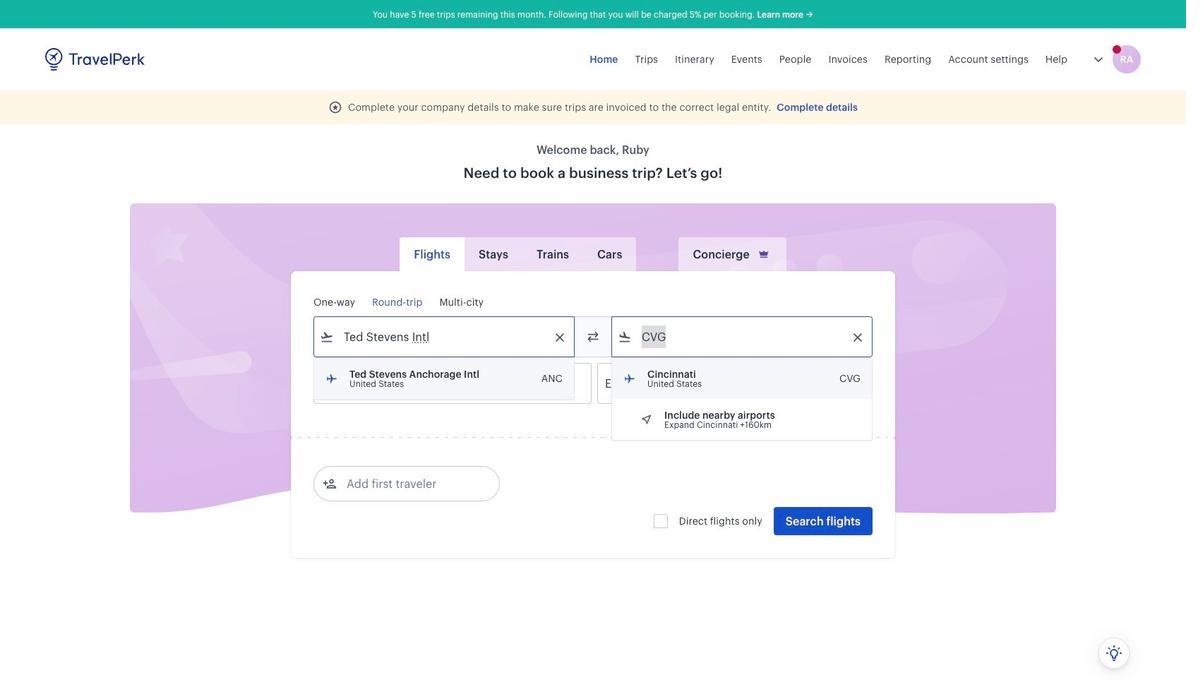 Task type: vqa. For each thing, say whether or not it's contained in the screenshot.
Calendar application
no



Task type: locate. For each thing, give the bounding box(es) containing it.
Return text field
[[418, 364, 492, 403]]

Depart text field
[[334, 364, 408, 403]]



Task type: describe. For each thing, give the bounding box(es) containing it.
To search field
[[632, 326, 854, 348]]

Add first traveler search field
[[337, 473, 484, 495]]

From search field
[[334, 326, 556, 348]]



